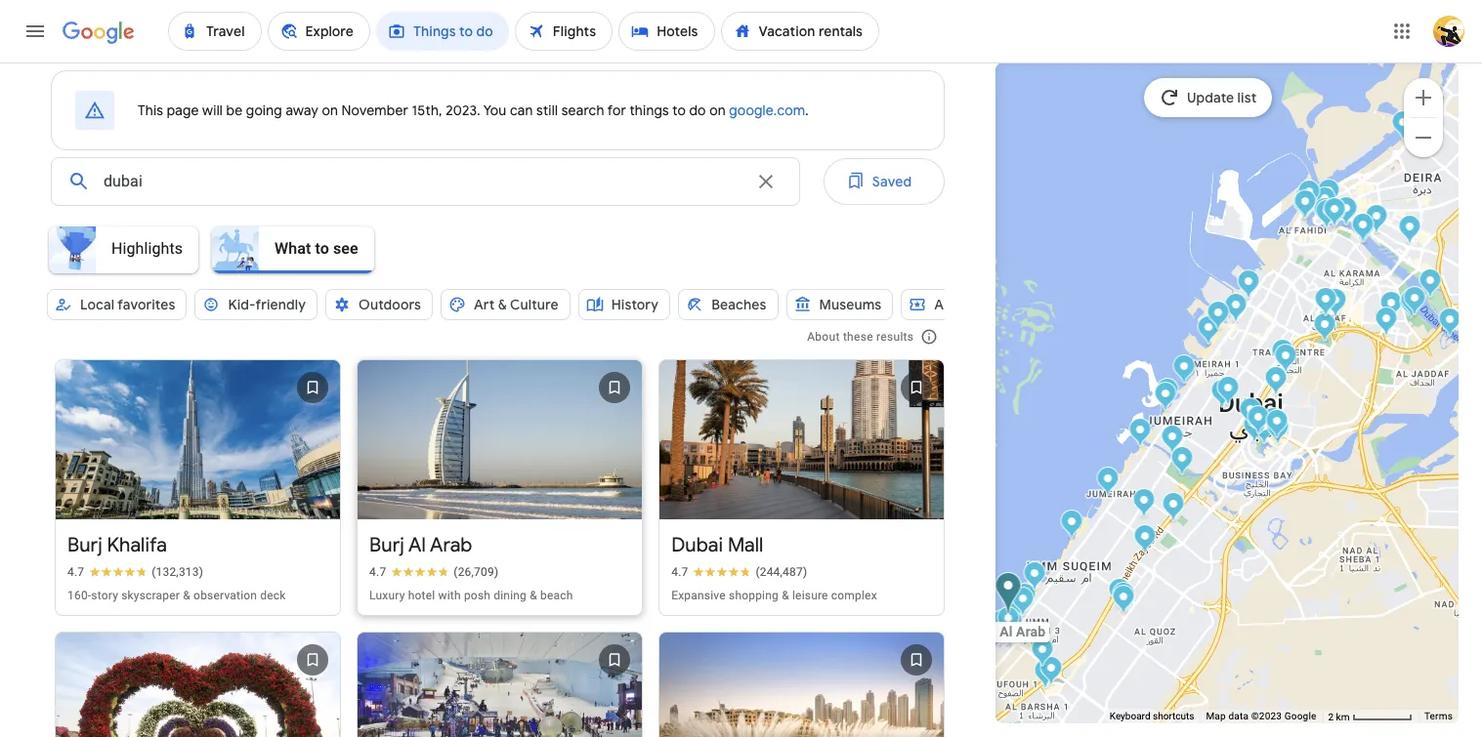 Task type: vqa. For each thing, say whether or not it's contained in the screenshot.
Floor
no



Task type: describe. For each thing, give the bounding box(es) containing it.
coffee museum image
[[1324, 199, 1346, 231]]

al farooq omar bin al khattab mosque image
[[1133, 488, 1155, 520]]

local favorites
[[80, 296, 175, 314]]

xva gallery image
[[1324, 197, 1346, 229]]

dubai dolphinarium image
[[1400, 290, 1422, 322]]

kite and surf beach image
[[1097, 467, 1119, 499]]

2
[[1328, 712, 1334, 723]]

jumeirah beach park image
[[1154, 382, 1177, 414]]

beaches
[[711, 296, 767, 314]]

museums
[[819, 296, 882, 314]]

dubai mall
[[671, 534, 763, 558]]

©2023
[[1251, 711, 1282, 722]]

madinat jumeirah image
[[991, 609, 1014, 641]]

al shindagha historic district image
[[1298, 179, 1321, 212]]

burj al arab image
[[995, 572, 1022, 616]]

dubai museum image
[[1316, 200, 1338, 232]]

zoom in map image
[[1412, 85, 1435, 109]]

filters form
[[35, 150, 1063, 348]]

waterfront market image
[[1392, 110, 1414, 142]]

the dubai fountain image
[[1253, 415, 1276, 447]]

this
[[138, 102, 163, 119]]

sky views observatory image
[[1239, 397, 1262, 429]]

save burj khalifa to collection image
[[289, 364, 336, 411]]

culture
[[510, 296, 559, 314]]

to inside list item
[[315, 239, 329, 257]]

posh
[[464, 589, 491, 603]]

Search for destinations, sights and more text field
[[103, 158, 742, 205]]

(132,313)
[[152, 566, 203, 579]]

keyboard shortcuts
[[1110, 711, 1194, 722]]

160-story skyscraper & observation deck
[[67, 589, 286, 603]]

burj park image
[[1247, 405, 1270, 437]]

mall
[[728, 534, 763, 558]]

luxury
[[369, 589, 405, 603]]

zabeel park image
[[1315, 287, 1337, 319]]

clear image
[[754, 170, 778, 193]]

(244,487)
[[756, 566, 807, 579]]

dubai ice rink image
[[1266, 411, 1288, 443]]

2 km
[[1328, 712, 1352, 723]]

jumeirah emirates towers image
[[1275, 343, 1297, 376]]

souk madinat jumeirah image
[[1000, 609, 1023, 641]]

the green planet image
[[1211, 379, 1234, 411]]

kidzania - dubai mall image
[[1267, 415, 1289, 447]]

highlights
[[111, 239, 183, 257]]

what
[[275, 239, 311, 257]]

deck
[[260, 589, 286, 603]]

favorites
[[118, 296, 175, 314]]

art
[[474, 296, 495, 314]]

dubai gold souk image
[[1318, 178, 1340, 211]]

burj al arab
[[369, 534, 472, 558]]

keyboard
[[1110, 711, 1150, 722]]

virtual reality park dubai mall image
[[1266, 409, 1288, 441]]

al fahidi fort image
[[1316, 199, 1338, 231]]

beach
[[540, 589, 573, 603]]

map region
[[787, 41, 1482, 738]]

dubai international financial centre image
[[1265, 366, 1287, 398]]

main menu image
[[23, 20, 47, 43]]

things
[[630, 102, 669, 119]]

4.7 out of 5 stars from 244,487 reviews image
[[671, 565, 807, 580]]

list containing burj khalifa
[[47, 345, 953, 738]]

local favorites button
[[47, 281, 187, 328]]

khalifa
[[107, 534, 167, 558]]

mall of the emirates image
[[1040, 656, 1063, 688]]

skyscraper
[[121, 589, 180, 603]]

expansive shopping & leisure complex
[[671, 589, 877, 603]]

& inside "button"
[[498, 296, 507, 314]]

aya image
[[1375, 306, 1398, 339]]

list
[[1237, 89, 1256, 106]]

art & culture
[[474, 296, 559, 314]]

going
[[246, 102, 282, 119]]

160-
[[67, 589, 91, 603]]

do
[[689, 102, 706, 119]]

can
[[510, 102, 533, 119]]

see
[[333, 239, 358, 257]]

about these results
[[807, 330, 914, 344]]

km
[[1336, 712, 1350, 723]]

ski dubai image
[[1034, 659, 1057, 691]]

ayyam gallery image
[[1113, 583, 1136, 615]]

children's city image
[[1404, 286, 1426, 318]]

museums button
[[786, 281, 893, 328]]

olioli® - a must-visit children's play museum image
[[1162, 492, 1185, 524]]

will
[[202, 102, 223, 119]]

google
[[1284, 711, 1316, 722]]

dubai spice souk image
[[1314, 186, 1336, 218]]

save dubai mall to collection image
[[893, 364, 940, 411]]

outdoors
[[359, 296, 421, 314]]

google.com link
[[729, 102, 805, 119]]

update list button
[[1144, 78, 1272, 117]]

history
[[611, 296, 659, 314]]

google.com
[[729, 102, 805, 119]]

4.7 for dubai mall
[[671, 566, 688, 579]]

4.7 out of 5 stars from 26,709 reviews image
[[369, 565, 499, 580]]

house of sheikh saeed al maktoum image
[[1295, 184, 1318, 216]]

al seef image
[[1352, 212, 1374, 245]]

burj for burj khalifa
[[67, 534, 102, 558]]

dubai frame image
[[1324, 288, 1347, 320]]

this page will be going away on november 15th, 2023. you can still search for things to do on google.com .
[[138, 102, 809, 119]]

beaches button
[[678, 281, 778, 328]]

& down (132,313)
[[183, 589, 190, 603]]

dubai garden glow image
[[1314, 312, 1336, 344]]

save dubai miracle garden to collection image
[[289, 637, 336, 684]]

highlights link
[[43, 227, 206, 274]]

arab
[[430, 534, 472, 558]]

amusement parks
[[934, 296, 1052, 314]]

about these results image
[[906, 314, 953, 361]]

art & culture button
[[441, 281, 570, 328]]

observation
[[194, 589, 257, 603]]

kite beach image
[[1061, 510, 1083, 542]]



Task type: locate. For each thing, give the bounding box(es) containing it.
0 vertical spatial to
[[672, 102, 686, 119]]

&
[[498, 296, 507, 314], [183, 589, 190, 603], [530, 589, 537, 603], [782, 589, 789, 603]]

terms
[[1424, 711, 1453, 722]]

hotel
[[408, 589, 435, 603]]

2 horizontal spatial 4.7
[[671, 566, 688, 579]]

mercato beach image
[[1173, 354, 1196, 386]]

results
[[876, 330, 914, 344]]

1 4.7 from the left
[[67, 566, 84, 579]]

3 4.7 from the left
[[671, 566, 688, 579]]

1 vertical spatial to
[[315, 239, 329, 257]]

jameel arts centre image
[[1439, 307, 1461, 340]]

al shindagha museum image
[[1293, 190, 1316, 222]]

city walk image
[[1217, 376, 1239, 408]]

to left 'do'
[[672, 102, 686, 119]]

museum of illusions image
[[1335, 196, 1358, 228]]

luxury hotel with posh dining & beach
[[369, 589, 573, 603]]

dubai
[[671, 534, 723, 558]]

list
[[47, 345, 953, 738]]

keyboard shortcuts button
[[1110, 710, 1194, 724]]

jumeirah beach hotel image
[[1014, 583, 1036, 615]]

4.7
[[67, 566, 84, 579], [369, 566, 386, 579], [671, 566, 688, 579]]

data
[[1229, 711, 1249, 722]]

burj khalifa image
[[1250, 408, 1273, 440]]

2 4.7 from the left
[[369, 566, 386, 579]]

complex
[[831, 589, 877, 603]]

still
[[536, 102, 558, 119]]

to left 'see'
[[315, 239, 329, 257]]

kid-
[[228, 296, 256, 314]]

15th,
[[412, 102, 442, 119]]

save the dubai fountain to collection image
[[893, 637, 940, 684]]

filters list containing highlights
[[35, 221, 945, 299]]

save burj al arab to collection image
[[591, 364, 638, 411]]

al seef street image
[[1353, 213, 1375, 246]]

4.7 up "expansive"
[[671, 566, 688, 579]]

terms link
[[1424, 711, 1453, 722]]

filters list
[[35, 221, 945, 299], [43, 281, 1063, 348]]

saved
[[872, 173, 912, 191]]

1 on from the left
[[322, 102, 338, 119]]

november
[[341, 102, 409, 119]]

what to see list item
[[206, 221, 382, 279]]

burj for burj al arab
[[369, 534, 404, 558]]

you
[[483, 102, 507, 119]]

jumeirah public beach image
[[1156, 378, 1179, 410]]

friendly
[[256, 296, 306, 314]]

& left beach
[[530, 589, 537, 603]]

dubai creek tower image
[[1366, 204, 1388, 236]]

page
[[167, 102, 199, 119]]

4.7 inside image
[[67, 566, 84, 579]]

3d world selfie museum dubai image
[[1134, 524, 1156, 556]]

la mer beach image
[[1197, 315, 1220, 347]]

1 horizontal spatial 4.7
[[369, 566, 386, 579]]

deira clocktower image
[[1399, 214, 1421, 247]]

4.7 inside image
[[671, 566, 688, 579]]

4.7 for burj khalifa
[[67, 566, 84, 579]]

search
[[561, 102, 604, 119]]

outdoors button
[[325, 281, 433, 328]]

away
[[286, 102, 318, 119]]

history button
[[578, 281, 670, 328]]

creek park image
[[1401, 288, 1423, 320]]

on right "away"
[[322, 102, 338, 119]]

1 horizontal spatial burj
[[369, 534, 404, 558]]

be
[[226, 102, 243, 119]]

grand bur dubai masjid image
[[1314, 197, 1336, 229]]

dubai creek image
[[1380, 291, 1403, 323]]

burj up '160-'
[[67, 534, 102, 558]]

safa park image
[[1171, 446, 1194, 478]]

amusement parks button
[[901, 281, 1063, 328]]

on right 'do'
[[709, 102, 726, 119]]

expansive
[[671, 589, 726, 603]]

saruq al-hadid archaeological museum image
[[1294, 189, 1317, 221]]

saved link
[[823, 158, 945, 205]]

green art gallery image
[[1112, 582, 1135, 614]]

1 horizontal spatial on
[[709, 102, 726, 119]]

burj
[[67, 534, 102, 558], [369, 534, 404, 558]]

about
[[807, 330, 840, 344]]

.
[[805, 102, 809, 119]]

public beach image
[[1024, 561, 1046, 594]]

burj khalifa
[[67, 534, 167, 558]]

1 burj from the left
[[67, 534, 102, 558]]

dubai water canal image
[[1161, 425, 1184, 457]]

update
[[1187, 89, 1234, 106]]

filters list containing local favorites
[[43, 281, 1063, 348]]

for
[[607, 102, 626, 119]]

burj left the al
[[369, 534, 404, 558]]

update list
[[1187, 89, 1256, 106]]

these
[[843, 330, 873, 344]]

amusement
[[934, 296, 1013, 314]]

lawrie shabibi image
[[1112, 585, 1135, 617]]

with
[[438, 589, 461, 603]]

al fahidi historical neighbourhood image
[[1324, 197, 1347, 229]]

museum of the future image
[[1272, 339, 1294, 371]]

the ripe market- academy park image
[[1031, 637, 1054, 670]]

alserkal avenue image
[[1109, 578, 1131, 610]]

story
[[91, 589, 118, 603]]

(26,709)
[[454, 566, 499, 579]]

etihad museum image
[[1238, 269, 1260, 301]]

shortcuts
[[1153, 711, 1194, 722]]

dubai creek golf & yacht club image
[[1419, 268, 1442, 300]]

& right art
[[498, 296, 507, 314]]

to
[[672, 102, 686, 119], [315, 239, 329, 257]]

2023.
[[446, 102, 480, 119]]

4.7 up luxury
[[369, 566, 386, 579]]

inside burj al arab image
[[1012, 587, 1034, 619]]

kid-friendly button
[[195, 281, 318, 328]]

dubai mall image
[[1266, 408, 1288, 440]]

theatre of digital art image
[[997, 606, 1020, 638]]

4.7 for burj al arab
[[369, 566, 386, 579]]

wild wadi waterpark jumeirah image
[[1007, 590, 1029, 622]]

2 on from the left
[[709, 102, 726, 119]]

parks
[[1016, 296, 1052, 314]]

la mer beach image
[[1207, 300, 1230, 333]]

leisure
[[792, 589, 828, 603]]

what to see link
[[206, 227, 382, 274]]

0 horizontal spatial to
[[315, 239, 329, 257]]

dining
[[494, 589, 527, 603]]

dubai aquarium & underwater zoo image
[[1262, 407, 1284, 439]]

2 km button
[[1322, 710, 1419, 724]]

dubai opera image
[[1243, 413, 1266, 445]]

what to see
[[275, 239, 358, 257]]

0 horizontal spatial burj
[[67, 534, 102, 558]]

2 burj from the left
[[369, 534, 404, 558]]

save ski dubai to collection image
[[591, 637, 638, 684]]

jumeirah beach image
[[1129, 418, 1152, 450]]

on
[[322, 102, 338, 119], [709, 102, 726, 119]]

0 horizontal spatial 4.7
[[67, 566, 84, 579]]

0 horizontal spatial on
[[322, 102, 338, 119]]

4.7 inside "image"
[[369, 566, 386, 579]]

shopping
[[729, 589, 779, 603]]

zoom out map image
[[1412, 126, 1435, 149]]

1 horizontal spatial to
[[672, 102, 686, 119]]

4.7 up '160-'
[[67, 566, 84, 579]]

map
[[1206, 711, 1226, 722]]

local
[[80, 296, 114, 314]]

kid-friendly
[[228, 296, 306, 314]]

al
[[408, 534, 426, 558]]

& down (244,487)
[[782, 589, 789, 603]]

jumeirah mosque image
[[1225, 293, 1247, 325]]

4.7 out of 5 stars from 132,313 reviews image
[[67, 565, 203, 580]]



